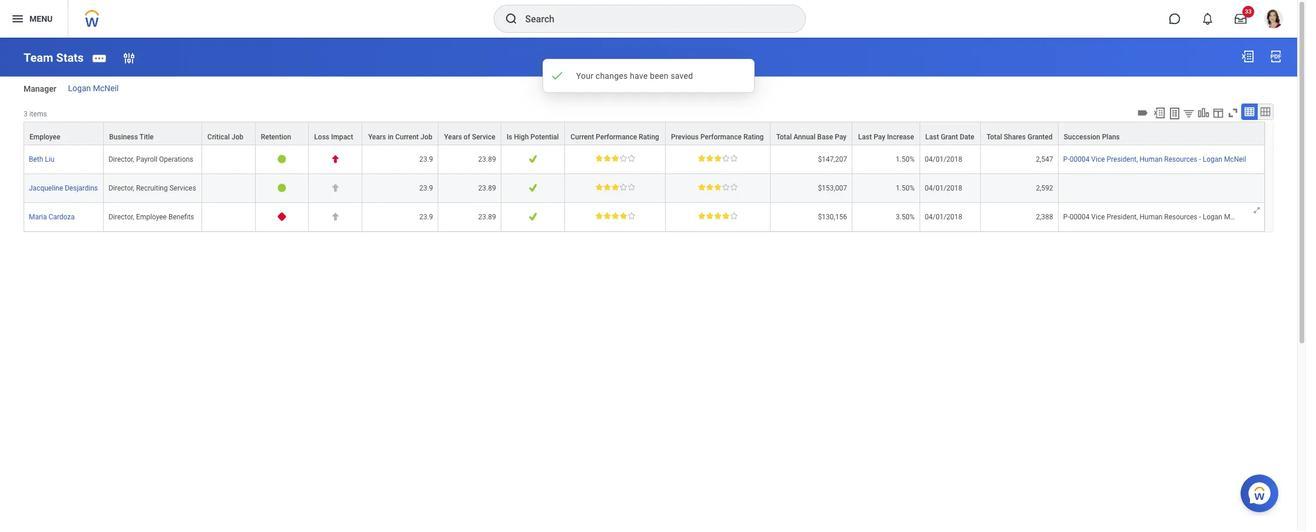 Task type: describe. For each thing, give the bounding box(es) containing it.
grow image
[[1252, 206, 1261, 215]]

expand table image
[[1260, 106, 1271, 118]]

23.9 for director, recruiting services
[[419, 184, 433, 193]]

human inside cell
[[1140, 213, 1163, 221]]

jacqueline desjardins link
[[29, 184, 98, 193]]

export to worksheets image
[[1168, 106, 1182, 121]]

performance for previous
[[700, 133, 742, 141]]

search image
[[504, 12, 518, 26]]

retention button
[[256, 122, 308, 145]]

change selection image
[[122, 51, 136, 65]]

liu
[[45, 155, 54, 164]]

row containing maria cardoza
[[24, 203, 1265, 232]]

menu button
[[0, 0, 68, 38]]

team
[[24, 50, 53, 65]]

director, for director, employee benefits
[[109, 213, 134, 221]]

date
[[960, 133, 974, 141]]

04/01/2018 for 2,547
[[925, 155, 962, 164]]

cell for $130,156
[[202, 203, 256, 232]]

is high potential button
[[501, 122, 565, 145]]

your
[[576, 71, 593, 81]]

service
[[472, 133, 495, 141]]

high
[[514, 133, 529, 141]]

potential
[[531, 133, 559, 141]]

years of service button
[[438, 122, 501, 145]]

years in current job button
[[362, 122, 438, 145]]

of
[[464, 133, 470, 141]]

years for years of service
[[444, 133, 462, 141]]

row containing jacqueline desjardins
[[24, 174, 1265, 203]]

cardoza
[[49, 213, 75, 221]]

check image
[[550, 69, 564, 83]]

shares
[[1004, 133, 1026, 141]]

cell down p-00004 vice president, human resources - logan mcneil "link"
[[1059, 174, 1265, 203]]

the worker has been assessed as having high potential. image for $130,156
[[529, 213, 537, 221]]

export to excel image
[[1153, 106, 1166, 119]]

p- inside cell
[[1063, 213, 1070, 221]]

business
[[109, 133, 138, 141]]

loss
[[314, 133, 329, 141]]

years in current job
[[368, 133, 432, 141]]

tag image
[[1136, 106, 1149, 119]]

jacqueline
[[29, 184, 63, 193]]

3 items
[[24, 110, 47, 118]]

mcneil inside cell
[[1224, 213, 1246, 221]]

previous performance rating button
[[666, 122, 770, 145]]

annual
[[794, 133, 816, 141]]

loss impact
[[314, 133, 353, 141]]

critical job button
[[202, 122, 255, 145]]

$153,007
[[818, 184, 847, 193]]

base
[[817, 133, 833, 141]]

04/01/2018 for 2,388
[[925, 213, 962, 221]]

critical
[[207, 133, 230, 141]]

loss impact button
[[309, 122, 362, 145]]

select to filter grid data image
[[1182, 107, 1195, 119]]

cell for $153,007
[[202, 174, 256, 203]]

performance for current
[[596, 133, 637, 141]]

04/01/2018 for 2,592
[[925, 184, 962, 193]]

1 vice from the top
[[1091, 155, 1105, 164]]

rating for current performance rating
[[639, 133, 659, 141]]

succession plans
[[1064, 133, 1120, 141]]

1 00004 from the top
[[1070, 155, 1090, 164]]

granted
[[1028, 133, 1053, 141]]

is high potential
[[507, 133, 559, 141]]

last for last grant date
[[925, 133, 939, 141]]

last pay increase
[[858, 133, 914, 141]]

retention
[[261, 133, 291, 141]]

logan inside cell
[[1203, 213, 1222, 221]]

00004 inside cell
[[1070, 213, 1090, 221]]

1 president, from the top
[[1107, 155, 1138, 164]]

view printable version (pdf) image
[[1269, 49, 1283, 64]]

previous performance rating
[[671, 133, 764, 141]]

job inside popup button
[[421, 133, 432, 141]]

employee inside popup button
[[29, 133, 60, 141]]

justify image
[[11, 12, 25, 26]]

years of service
[[444, 133, 495, 141]]

$147,207
[[818, 155, 847, 164]]

notifications large image
[[1202, 13, 1214, 25]]

years for years in current job
[[368, 133, 386, 141]]

total annual base pay
[[776, 133, 847, 141]]

exceeds expectations - performance is excellent and generally surpassed expectations and required little to no supervision. image
[[595, 213, 635, 220]]

the loss of this employee would be catastrophic or critical to the organization. image
[[331, 155, 340, 164]]

is
[[507, 133, 512, 141]]

total for total shares granted
[[987, 133, 1002, 141]]

inbox large image
[[1235, 13, 1247, 25]]

this worker has low retention risk. image
[[277, 155, 286, 164]]

current performance rating button
[[565, 122, 665, 145]]

desjardins
[[65, 184, 98, 193]]

team stats
[[24, 50, 84, 65]]

logan mcneil link
[[68, 84, 119, 93]]

payroll
[[136, 155, 157, 164]]

beth
[[29, 155, 43, 164]]

expand/collapse chart image
[[1197, 106, 1210, 119]]

have
[[630, 71, 648, 81]]

2,547
[[1036, 155, 1053, 164]]

team stats main content
[[0, 38, 1297, 243]]

1 vertical spatial logan
[[1203, 155, 1222, 164]]

last pay increase button
[[852, 122, 919, 145]]

president, inside cell
[[1107, 213, 1138, 221]]

grant
[[941, 133, 958, 141]]

1 human from the top
[[1140, 155, 1163, 164]]

items
[[29, 110, 47, 118]]

1.50% for $153,007
[[896, 184, 915, 193]]

previous
[[671, 133, 699, 141]]

beth liu
[[29, 155, 54, 164]]

cell for $147,207
[[202, 145, 256, 174]]

your changes have been saved
[[576, 71, 693, 81]]

business title button
[[104, 122, 202, 145]]

1 resources from the top
[[1164, 155, 1197, 164]]

- inside cell
[[1199, 213, 1201, 221]]



Task type: vqa. For each thing, say whether or not it's contained in the screenshot.
This worker has low retention risk. "IMAGE"
yes



Task type: locate. For each thing, give the bounding box(es) containing it.
0 horizontal spatial last
[[858, 133, 872, 141]]

2 job from the left
[[421, 133, 432, 141]]

0 vertical spatial employee
[[29, 133, 60, 141]]

0 horizontal spatial performance
[[596, 133, 637, 141]]

3 the worker has been assessed as having high potential. image from the top
[[529, 213, 537, 221]]

cell
[[202, 145, 256, 174], [202, 174, 256, 203], [1059, 174, 1265, 203], [202, 203, 256, 232]]

2 last from the left
[[925, 133, 939, 141]]

export to excel image
[[1241, 49, 1255, 64]]

succession
[[1064, 133, 1100, 141]]

1.50% for $147,207
[[896, 155, 915, 164]]

resources
[[1164, 155, 1197, 164], [1164, 213, 1197, 221]]

toolbar
[[1135, 104, 1274, 122]]

performance
[[596, 133, 637, 141], [700, 133, 742, 141]]

1 horizontal spatial rating
[[743, 133, 764, 141]]

1 vertical spatial 23.9
[[419, 184, 433, 193]]

impact
[[331, 133, 353, 141]]

human
[[1140, 155, 1163, 164], [1140, 213, 1163, 221]]

0 vertical spatial vice
[[1091, 155, 1105, 164]]

1 horizontal spatial pay
[[874, 133, 885, 141]]

0 vertical spatial meets expectations - performance in line with a solid team contributor. image
[[595, 155, 635, 162]]

beth liu link
[[29, 155, 54, 164]]

p-00004 vice president, human resources - logan mcneil
[[1063, 155, 1246, 164], [1063, 213, 1246, 221]]

2 the worker has been assessed as having high potential. image from the top
[[529, 184, 537, 192]]

employee
[[29, 133, 60, 141], [136, 213, 167, 221]]

human down succession plans popup button
[[1140, 155, 1163, 164]]

23.89 for director, employee benefits
[[478, 213, 496, 221]]

00004
[[1070, 155, 1090, 164], [1070, 213, 1090, 221]]

profile logan mcneil image
[[1264, 9, 1283, 31]]

benefits
[[168, 213, 194, 221]]

this worker has low retention risk. image
[[277, 184, 286, 192]]

director, for director, payroll operations
[[109, 155, 134, 164]]

0 horizontal spatial total
[[776, 133, 792, 141]]

last left increase
[[858, 133, 872, 141]]

1 horizontal spatial years
[[444, 133, 462, 141]]

maria cardoza
[[29, 213, 75, 221]]

row containing employee
[[24, 122, 1265, 145]]

33 button
[[1228, 6, 1254, 32]]

operations
[[159, 155, 193, 164]]

0 horizontal spatial job
[[232, 133, 243, 141]]

2 pay from the left
[[874, 133, 885, 141]]

maria cardoza link
[[29, 213, 75, 221]]

this worker has a high retention risk - immediate action needed. image
[[277, 213, 286, 221]]

recruiting
[[136, 184, 168, 193]]

cell right benefits on the top left
[[202, 203, 256, 232]]

logan down the click to view/edit grid preferences image
[[1203, 155, 1222, 164]]

2 vertical spatial mcneil
[[1224, 213, 1246, 221]]

meets expectations - performance in line with a solid team contributor. image down current performance rating
[[595, 155, 635, 162]]

0 vertical spatial 04/01/2018
[[925, 155, 962, 164]]

total annual base pay button
[[770, 122, 852, 145]]

employee up beth liu link
[[29, 133, 60, 141]]

team stats link
[[24, 50, 84, 65]]

succession plans button
[[1059, 122, 1264, 145]]

total inside 'popup button'
[[987, 133, 1002, 141]]

1 vertical spatial p-
[[1063, 213, 1070, 221]]

changes
[[596, 71, 628, 81]]

the loss of this employee would be moderate or significant to the organization. image for director, employee benefits
[[331, 213, 340, 221]]

0 vertical spatial human
[[1140, 155, 1163, 164]]

director,
[[109, 155, 134, 164], [109, 184, 134, 193], [109, 213, 134, 221]]

last inside popup button
[[858, 133, 872, 141]]

logan left grow icon
[[1203, 213, 1222, 221]]

p-00004 vice president, human resources - logan mcneil down succession plans popup button
[[1063, 155, 1246, 164]]

row containing beth liu
[[24, 145, 1265, 174]]

1 rating from the left
[[639, 133, 659, 141]]

total shares granted
[[987, 133, 1053, 141]]

2 vertical spatial the worker has been assessed as having high potential. image
[[529, 213, 537, 221]]

2 vertical spatial 23.89
[[478, 213, 496, 221]]

2 director, from the top
[[109, 184, 134, 193]]

saved
[[671, 71, 693, 81]]

0 vertical spatial the worker has been assessed as having high potential. image
[[529, 155, 537, 164]]

1 vertical spatial 1.50%
[[896, 184, 915, 193]]

23.89 for director, recruiting services
[[478, 184, 496, 193]]

2 rating from the left
[[743, 133, 764, 141]]

1 horizontal spatial total
[[987, 133, 1002, 141]]

services
[[169, 184, 196, 193]]

1 vertical spatial mcneil
[[1224, 155, 1246, 164]]

cell down critical job
[[202, 145, 256, 174]]

rating for previous performance rating
[[743, 133, 764, 141]]

1 23.9 from the top
[[419, 155, 433, 164]]

title
[[140, 133, 154, 141]]

job inside 'popup button'
[[232, 133, 243, 141]]

1 the worker has been assessed as having high potential. image from the top
[[529, 155, 537, 164]]

total
[[776, 133, 792, 141], [987, 133, 1002, 141]]

p-00004 vice president, human resources - logan mcneil link
[[1063, 155, 1246, 164]]

fullscreen image
[[1227, 106, 1239, 119]]

2 vertical spatial logan
[[1203, 213, 1222, 221]]

director, down director, recruiting services
[[109, 213, 134, 221]]

last for last pay increase
[[858, 133, 872, 141]]

1 meets expectations - performance in line with a solid team contributor. image from the top
[[595, 155, 635, 162]]

years left of
[[444, 133, 462, 141]]

0 horizontal spatial years
[[368, 133, 386, 141]]

job
[[232, 133, 243, 141], [421, 133, 432, 141]]

23.89
[[478, 155, 496, 164], [478, 184, 496, 193], [478, 213, 496, 221]]

00004 down 'succession'
[[1070, 155, 1090, 164]]

3 04/01/2018 from the top
[[925, 213, 962, 221]]

resources inside 'p-00004 vice president, human resources - logan mcneil' cell
[[1164, 213, 1197, 221]]

2 performance from the left
[[700, 133, 742, 141]]

job right critical
[[232, 133, 243, 141]]

the worker has been assessed as having high potential. image for $153,007
[[529, 184, 537, 192]]

vice
[[1091, 155, 1105, 164], [1091, 213, 1105, 221]]

0 horizontal spatial current
[[395, 133, 419, 141]]

total left the shares
[[987, 133, 1002, 141]]

pay inside last pay increase popup button
[[874, 133, 885, 141]]

current
[[395, 133, 419, 141], [571, 133, 594, 141]]

1 vertical spatial 00004
[[1070, 213, 1090, 221]]

cell right services
[[202, 174, 256, 203]]

1 vertical spatial president,
[[1107, 213, 1138, 221]]

table image
[[1244, 106, 1255, 118]]

jacqueline desjardins
[[29, 184, 98, 193]]

row
[[24, 122, 1265, 145], [24, 145, 1265, 174], [24, 174, 1265, 203], [24, 203, 1265, 232]]

3 director, from the top
[[109, 213, 134, 221]]

click to view/edit grid preferences image
[[1212, 106, 1225, 119]]

1 row from the top
[[24, 122, 1265, 145]]

pay inside total annual base pay popup button
[[835, 133, 847, 141]]

rating left previous
[[639, 133, 659, 141]]

1 the loss of this employee would be moderate or significant to the organization. image from the top
[[331, 184, 340, 192]]

mcneil
[[93, 84, 119, 93], [1224, 155, 1246, 164], [1224, 213, 1246, 221]]

pay left increase
[[874, 133, 885, 141]]

1 last from the left
[[858, 133, 872, 141]]

3.50%
[[896, 213, 915, 221]]

current right the potential
[[571, 133, 594, 141]]

1 current from the left
[[395, 133, 419, 141]]

1 vertical spatial -
[[1199, 213, 1201, 221]]

2 - from the top
[[1199, 213, 1201, 221]]

2 vice from the top
[[1091, 213, 1105, 221]]

1 vertical spatial 04/01/2018
[[925, 184, 962, 193]]

current performance rating
[[571, 133, 659, 141]]

mcneil up business
[[93, 84, 119, 93]]

2 23.89 from the top
[[478, 184, 496, 193]]

2 23.9 from the top
[[419, 184, 433, 193]]

pay
[[835, 133, 847, 141], [874, 133, 885, 141]]

0 vertical spatial logan
[[68, 84, 91, 93]]

1 horizontal spatial current
[[571, 133, 594, 141]]

1 p-00004 vice president, human resources - logan mcneil from the top
[[1063, 155, 1246, 164]]

0 vertical spatial 00004
[[1070, 155, 1090, 164]]

1 vertical spatial p-00004 vice president, human resources - logan mcneil
[[1063, 213, 1246, 221]]

0 vertical spatial director,
[[109, 155, 134, 164]]

the loss of this employee would be moderate or significant to the organization. image right the this worker has a high retention risk - immediate action needed. image
[[331, 213, 340, 221]]

2 meets expectations - performance in line with a solid team contributor. image from the top
[[595, 184, 635, 191]]

3 23.89 from the top
[[478, 213, 496, 221]]

1 vertical spatial 23.89
[[478, 184, 496, 193]]

1 vertical spatial human
[[1140, 213, 1163, 221]]

23.9 for director, payroll operations
[[419, 155, 433, 164]]

1 1.50% from the top
[[896, 155, 915, 164]]

logan mcneil
[[68, 84, 119, 93]]

-
[[1199, 155, 1201, 164], [1199, 213, 1201, 221]]

3
[[24, 110, 28, 118]]

p- right 2,388
[[1063, 213, 1070, 221]]

manager
[[24, 84, 56, 94]]

1 director, from the top
[[109, 155, 134, 164]]

notification dialog
[[543, 59, 755, 93]]

meets expectations - performance in line with a solid team contributor. image for $147,207
[[595, 155, 635, 162]]

2 vertical spatial 23.9
[[419, 213, 433, 221]]

2,592
[[1036, 184, 1053, 193]]

job right in
[[421, 133, 432, 141]]

1 job from the left
[[232, 133, 243, 141]]

the loss of this employee would be moderate or significant to the organization. image for director, recruiting services
[[331, 184, 340, 192]]

total shares granted button
[[981, 122, 1058, 145]]

1 - from the top
[[1199, 155, 1201, 164]]

menu
[[29, 14, 53, 23]]

employee button
[[24, 122, 103, 145]]

last grant date button
[[920, 122, 980, 145]]

0 vertical spatial resources
[[1164, 155, 1197, 164]]

p- right 2,547
[[1063, 155, 1070, 164]]

1 total from the left
[[776, 133, 792, 141]]

president,
[[1107, 155, 1138, 164], [1107, 213, 1138, 221]]

1 vertical spatial the worker has been assessed as having high potential. image
[[529, 184, 537, 192]]

1 vertical spatial vice
[[1091, 213, 1105, 221]]

0 vertical spatial 23.89
[[478, 155, 496, 164]]

Search Workday  search field
[[525, 6, 781, 32]]

1 p- from the top
[[1063, 155, 1070, 164]]

04/01/2018
[[925, 155, 962, 164], [925, 184, 962, 193], [925, 213, 962, 221]]

2 00004 from the top
[[1070, 213, 1090, 221]]

the loss of this employee would be moderate or significant to the organization. image
[[331, 184, 340, 192], [331, 213, 340, 221]]

0 vertical spatial mcneil
[[93, 84, 119, 93]]

director, employee benefits
[[109, 213, 194, 221]]

current right in
[[395, 133, 419, 141]]

0 horizontal spatial employee
[[29, 133, 60, 141]]

2 vertical spatial director,
[[109, 213, 134, 221]]

director, recruiting services
[[109, 184, 196, 193]]

1.50% up 3.50% at the top right of page
[[896, 184, 915, 193]]

human down p-00004 vice president, human resources - logan mcneil "link"
[[1140, 213, 1163, 221]]

mcneil left grow icon
[[1224, 213, 1246, 221]]

1 vertical spatial the loss of this employee would be moderate or significant to the organization. image
[[331, 213, 340, 221]]

increase
[[887, 133, 914, 141]]

director, left recruiting
[[109, 184, 134, 193]]

2 total from the left
[[987, 133, 1002, 141]]

mcneil down the fullscreen icon
[[1224, 155, 1246, 164]]

1 vertical spatial resources
[[1164, 213, 1197, 221]]

$130,156
[[818, 213, 847, 221]]

1 vertical spatial employee
[[136, 213, 167, 221]]

2 04/01/2018 from the top
[[925, 184, 962, 193]]

last left grant
[[925, 133, 939, 141]]

23.89 for director, payroll operations
[[478, 155, 496, 164]]

1 performance from the left
[[596, 133, 637, 141]]

last grant date
[[925, 133, 974, 141]]

1.50% down increase
[[896, 155, 915, 164]]

p-00004 vice president, human resources - logan mcneil inside cell
[[1063, 213, 1246, 221]]

0 vertical spatial president,
[[1107, 155, 1138, 164]]

the worker has been assessed as having high potential. image for $147,207
[[529, 155, 537, 164]]

years left in
[[368, 133, 386, 141]]

last inside popup button
[[925, 133, 939, 141]]

2 years from the left
[[444, 133, 462, 141]]

2 resources from the top
[[1164, 213, 1197, 221]]

23.9
[[419, 155, 433, 164], [419, 184, 433, 193], [419, 213, 433, 221]]

2 president, from the top
[[1107, 213, 1138, 221]]

23.9 for director, employee benefits
[[419, 213, 433, 221]]

been
[[650, 71, 668, 81]]

maria
[[29, 213, 47, 221]]

0 vertical spatial the loss of this employee would be moderate or significant to the organization. image
[[331, 184, 340, 192]]

3 row from the top
[[24, 174, 1265, 203]]

business title
[[109, 133, 154, 141]]

vice right 2,388
[[1091, 213, 1105, 221]]

1 horizontal spatial last
[[925, 133, 939, 141]]

- left grow icon
[[1199, 213, 1201, 221]]

1 horizontal spatial job
[[421, 133, 432, 141]]

the worker has been assessed as having high potential. image
[[529, 155, 537, 164], [529, 184, 537, 192], [529, 213, 537, 221]]

2 the loss of this employee would be moderate or significant to the organization. image from the top
[[331, 213, 340, 221]]

1 horizontal spatial performance
[[700, 133, 742, 141]]

p-00004 vice president, human resources - logan mcneil down p-00004 vice president, human resources - logan mcneil "link"
[[1063, 213, 1246, 221]]

- down succession plans popup button
[[1199, 155, 1201, 164]]

2 1.50% from the top
[[896, 184, 915, 193]]

rating left annual
[[743, 133, 764, 141]]

meets expectations - performance in line with a solid team contributor. image
[[595, 155, 635, 162], [595, 184, 635, 191]]

1 vertical spatial meets expectations - performance in line with a solid team contributor. image
[[595, 184, 635, 191]]

2 row from the top
[[24, 145, 1265, 174]]

logan down stats
[[68, 84, 91, 93]]

p-00004 vice president, human resources - logan mcneil cell
[[1059, 203, 1265, 232]]

stats
[[56, 50, 84, 65]]

2 vertical spatial 04/01/2018
[[925, 213, 962, 221]]

33
[[1245, 8, 1252, 15]]

toolbar inside team stats main content
[[1135, 104, 1274, 122]]

0 vertical spatial 23.9
[[419, 155, 433, 164]]

1 years from the left
[[368, 133, 386, 141]]

0 vertical spatial p-00004 vice president, human resources - logan mcneil
[[1063, 155, 1246, 164]]

vice inside cell
[[1091, 213, 1105, 221]]

2 human from the top
[[1140, 213, 1163, 221]]

0 horizontal spatial pay
[[835, 133, 847, 141]]

plans
[[1102, 133, 1120, 141]]

0 vertical spatial -
[[1199, 155, 1201, 164]]

director, payroll operations
[[109, 155, 193, 164]]

1 23.89 from the top
[[478, 155, 496, 164]]

vice down succession plans
[[1091, 155, 1105, 164]]

p-
[[1063, 155, 1070, 164], [1063, 213, 1070, 221]]

0 horizontal spatial rating
[[639, 133, 659, 141]]

0 vertical spatial 1.50%
[[896, 155, 915, 164]]

employee down recruiting
[[136, 213, 167, 221]]

1 horizontal spatial employee
[[136, 213, 167, 221]]

0 vertical spatial p-
[[1063, 155, 1070, 164]]

2 p- from the top
[[1063, 213, 1070, 221]]

director, for director, recruiting services
[[109, 184, 134, 193]]

2 p-00004 vice president, human resources - logan mcneil from the top
[[1063, 213, 1246, 221]]

last
[[858, 133, 872, 141], [925, 133, 939, 141]]

total for total annual base pay
[[776, 133, 792, 141]]

1 04/01/2018 from the top
[[925, 155, 962, 164]]

00004 right 2,388
[[1070, 213, 1090, 221]]

director, down business
[[109, 155, 134, 164]]

meets expectations - performance in line with a solid team contributor. image up exceeds expectations - performance is excellent and generally surpassed expectations and required little to no supervision. image
[[595, 184, 635, 191]]

total left annual
[[776, 133, 792, 141]]

1 vertical spatial director,
[[109, 184, 134, 193]]

1 pay from the left
[[835, 133, 847, 141]]

3 23.9 from the top
[[419, 213, 433, 221]]

total inside popup button
[[776, 133, 792, 141]]

2,388
[[1036, 213, 1053, 221]]

1.50%
[[896, 155, 915, 164], [896, 184, 915, 193]]

pay right base at the right of page
[[835, 133, 847, 141]]

meets expectations - performance in line with a solid team contributor. image for $153,007
[[595, 184, 635, 191]]

critical job
[[207, 133, 243, 141]]

in
[[388, 133, 393, 141]]

the loss of this employee would be moderate or significant to the organization. image down the loss of this employee would be catastrophic or critical to the organization. icon
[[331, 184, 340, 192]]

4 row from the top
[[24, 203, 1265, 232]]

2 current from the left
[[571, 133, 594, 141]]



